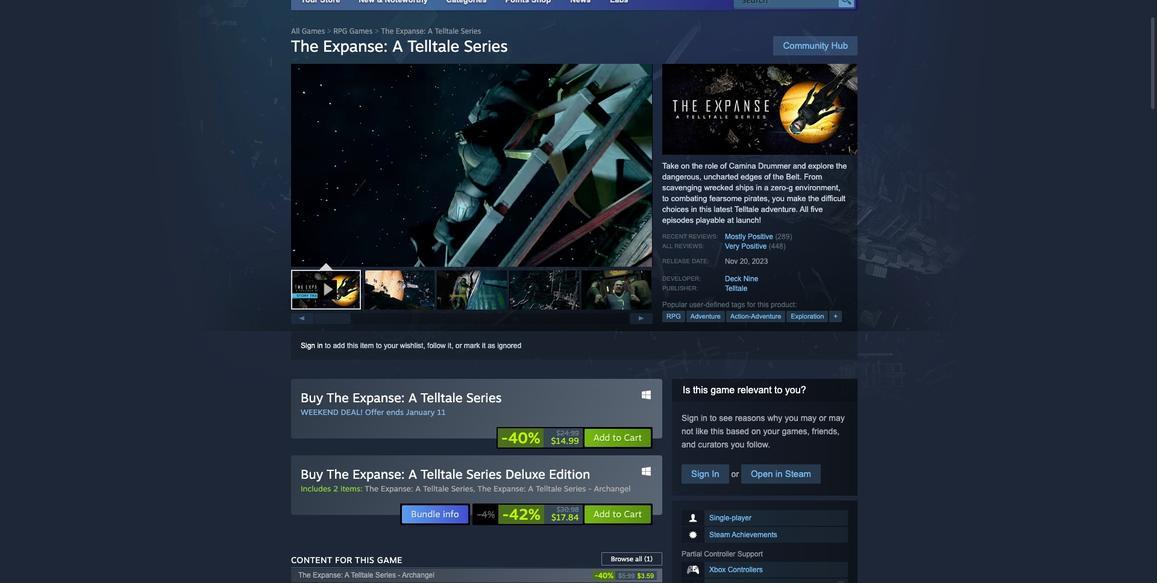 Task type: vqa. For each thing, say whether or not it's contained in the screenshot.
Free
no



Task type: locate. For each thing, give the bounding box(es) containing it.
expanse: down deluxe
[[494, 484, 526, 494]]

sign left in
[[691, 469, 710, 479]]

in left a
[[756, 183, 762, 192]]

to left see
[[710, 414, 717, 423]]

sign for sign in to see reasons why you may or may not like this based on your games, friends, and curators you follow.
[[682, 414, 699, 423]]

nine
[[744, 275, 759, 283]]

0 vertical spatial archangel
[[594, 484, 631, 494]]

$30.98
[[557, 506, 579, 514]]

None search field
[[734, 0, 855, 8]]

add to cart link right $24.99
[[584, 429, 652, 448]]

series inside buy the expanse: a telltale series weekend deal! offer ends january 11
[[466, 390, 502, 406]]

bundle info link
[[402, 505, 469, 524]]

games up the expanse: a telltale series
[[349, 27, 373, 36]]

belt.
[[786, 172, 802, 181]]

your left wishlist,
[[384, 342, 398, 350]]

0 horizontal spatial steam
[[710, 531, 730, 540]]

1 horizontal spatial archangel
[[594, 484, 631, 494]]

expanse: up offer
[[353, 390, 405, 406]]

this right add on the bottom left of page
[[347, 342, 358, 350]]

adventure down for at the right
[[751, 313, 782, 320]]

0 horizontal spatial 40%
[[508, 429, 540, 447]]

- for -4%
[[477, 509, 481, 521]]

0 vertical spatial cart
[[624, 432, 642, 444]]

40% left $5.99
[[598, 571, 614, 581]]

40% for -40%
[[508, 429, 540, 447]]

and down "not"
[[682, 440, 696, 450]]

games left rpg games link
[[302, 27, 325, 36]]

all inside take on the role of camina drummer and explore the dangerous, uncharted edges of the belt. from scavenging wrecked ships in a zero-g environment, to combating fearsome pirates, you make the difficult choices in this latest telltale adventure. all five episodes playable at launch!
[[800, 205, 809, 214]]

2023
[[752, 257, 768, 266]]

in inside sign in to see reasons why you may or may not like this based on your games, friends, and curators you follow.
[[701, 414, 708, 423]]

- down edition at the bottom of page
[[588, 484, 592, 494]]

sign for sign in
[[691, 469, 710, 479]]

add
[[333, 342, 345, 350]]

2 horizontal spatial all
[[800, 205, 809, 214]]

all down recent at right top
[[663, 243, 673, 250]]

1 > from the left
[[327, 27, 331, 36]]

2 buy from the top
[[301, 467, 323, 482]]

to left add on the bottom left of page
[[325, 342, 331, 350]]

launch!
[[736, 216, 761, 225]]

product:
[[771, 301, 797, 309]]

- inside buy the expanse: a telltale series deluxe edition includes 2 items: the expanse: a telltale series , the expanse: a telltale series - archangel
[[588, 484, 592, 494]]

steam right the open
[[785, 469, 811, 479]]

0 vertical spatial add
[[594, 432, 610, 444]]

support
[[738, 550, 763, 559]]

1 horizontal spatial all
[[663, 243, 673, 250]]

1 horizontal spatial or
[[729, 470, 741, 479]]

release date:
[[663, 258, 709, 265]]

xbox
[[710, 566, 726, 574]]

browse all (1)
[[611, 555, 653, 564]]

0 vertical spatial add to cart link
[[584, 429, 652, 448]]

positive up the very positive (448)
[[748, 233, 773, 241]]

on up follow.
[[752, 427, 761, 436]]

add right the $30.98
[[594, 509, 610, 520]]

add to cart link up browse
[[584, 505, 652, 524]]

2 > from the left
[[375, 27, 379, 36]]

or
[[456, 342, 462, 350], [819, 414, 827, 423], [729, 470, 741, 479]]

sign up "not"
[[682, 414, 699, 423]]

1 vertical spatial sign
[[682, 414, 699, 423]]

1 horizontal spatial your
[[763, 427, 780, 436]]

weekend
[[301, 408, 339, 417]]

adventure down user-
[[691, 313, 721, 320]]

offer
[[365, 408, 384, 417]]

1 vertical spatial rpg
[[667, 313, 681, 320]]

the up deal!
[[327, 390, 349, 406]]

1 add to cart link from the top
[[584, 429, 652, 448]]

rpg
[[333, 27, 347, 36], [667, 313, 681, 320]]

1 horizontal spatial steam
[[785, 469, 811, 479]]

$30.98 $17.84
[[552, 506, 579, 523]]

edges
[[741, 172, 762, 181]]

0 vertical spatial on
[[681, 162, 690, 171]]

sign in link
[[301, 342, 323, 350]]

0 horizontal spatial or
[[456, 342, 462, 350]]

expanse: down rpg games link
[[323, 36, 388, 55]]

or right in
[[729, 470, 741, 479]]

single-player link
[[682, 511, 848, 526]]

you up games,
[[785, 414, 799, 423]]

add to cart link for -40%
[[584, 429, 652, 448]]

the right explore on the right
[[836, 162, 847, 171]]

-42%
[[502, 505, 541, 524]]

the down all games link
[[291, 36, 319, 55]]

the up five
[[808, 194, 819, 203]]

expanse: down for
[[313, 571, 343, 580]]

partial controller support
[[682, 550, 763, 559]]

1 vertical spatial add
[[594, 509, 610, 520]]

steam
[[785, 469, 811, 479], [710, 531, 730, 540]]

exploration link
[[787, 311, 829, 323]]

environment,
[[795, 183, 841, 192]]

0 vertical spatial you
[[772, 194, 785, 203]]

steam inside 'link'
[[785, 469, 811, 479]]

0 horizontal spatial your
[[384, 342, 398, 350]]

in for sign in to see reasons why you may or may not like this based on your games, friends, and curators you follow.
[[701, 414, 708, 423]]

0 vertical spatial 40%
[[508, 429, 540, 447]]

may up friends,
[[829, 414, 845, 423]]

buy up includes
[[301, 467, 323, 482]]

0 horizontal spatial adventure
[[691, 313, 721, 320]]

1 add to cart from the top
[[594, 432, 642, 444]]

you up adventure.
[[772, 194, 785, 203]]

buy up weekend
[[301, 390, 323, 406]]

in left add on the bottom left of page
[[317, 342, 323, 350]]

or up friends,
[[819, 414, 827, 423]]

- down game
[[398, 571, 400, 580]]

may up games,
[[801, 414, 817, 423]]

sign left add on the bottom left of page
[[301, 342, 315, 350]]

0 horizontal spatial >
[[327, 27, 331, 36]]

all for all reviews:
[[663, 243, 673, 250]]

steam down single-
[[710, 531, 730, 540]]

in up like
[[701, 414, 708, 423]]

2 cart from the top
[[624, 509, 642, 520]]

rpg right all games link
[[333, 27, 347, 36]]

0 vertical spatial reviews:
[[689, 233, 718, 240]]

you?
[[785, 385, 806, 395]]

adventure
[[691, 313, 721, 320], [751, 313, 782, 320]]

1 horizontal spatial and
[[793, 162, 806, 171]]

40% for -40% $5.99 $3.59
[[598, 571, 614, 581]]

(1)
[[644, 555, 653, 564]]

steam achievements
[[710, 531, 777, 540]]

of up uncharted
[[720, 162, 727, 171]]

this
[[355, 555, 375, 565]]

add for -4%
[[594, 509, 610, 520]]

mostly positive (289)
[[725, 233, 792, 241]]

telltale
[[435, 27, 459, 36], [408, 36, 460, 55], [735, 205, 759, 214], [725, 285, 748, 293], [421, 390, 463, 406], [421, 467, 463, 482], [423, 484, 449, 494], [536, 484, 562, 494], [351, 571, 373, 580]]

1 vertical spatial 40%
[[598, 571, 614, 581]]

cart left "not"
[[624, 432, 642, 444]]

sign in link
[[682, 465, 729, 484]]

1 vertical spatial archangel
[[402, 571, 435, 580]]

mark
[[464, 342, 480, 350]]

for
[[335, 555, 352, 565]]

this right is
[[693, 385, 708, 395]]

1 cart from the top
[[624, 432, 642, 444]]

community hub link
[[774, 36, 858, 55]]

this right for at the right
[[758, 301, 769, 309]]

0 horizontal spatial all
[[291, 27, 300, 36]]

1 vertical spatial cart
[[624, 509, 642, 520]]

1 horizontal spatial may
[[829, 414, 845, 423]]

your
[[384, 342, 398, 350], [763, 427, 780, 436]]

tags
[[732, 301, 745, 309]]

0 vertical spatial sign
[[301, 342, 315, 350]]

telltale inside take on the role of camina drummer and explore the dangerous, uncharted edges of the belt. from scavenging wrecked ships in a zero-g environment, to combating fearsome pirates, you make the difficult choices in this latest telltale adventure. all five episodes playable at launch!
[[735, 205, 759, 214]]

buy the expanse: a telltale series deluxe edition includes 2 items: the expanse: a telltale series , the expanse: a telltale series - archangel
[[301, 467, 631, 494]]

you down based
[[731, 440, 745, 450]]

$24.99 $14.99
[[551, 429, 579, 446]]

community
[[783, 40, 829, 51]]

this
[[700, 205, 712, 214], [758, 301, 769, 309], [347, 342, 358, 350], [693, 385, 708, 395], [711, 427, 724, 436]]

the expanse: a telltale series link up the bundle on the left bottom
[[365, 484, 473, 494]]

buy inside buy the expanse: a telltale series deluxe edition includes 2 items: the expanse: a telltale series , the expanse: a telltale series - archangel
[[301, 467, 323, 482]]

2 vertical spatial sign
[[691, 469, 710, 479]]

-40% $5.99 $3.59
[[595, 571, 654, 581]]

or right it,
[[456, 342, 462, 350]]

your down why
[[763, 427, 780, 436]]

exploration
[[791, 313, 824, 320]]

developer:
[[663, 275, 701, 282]]

you inside take on the role of camina drummer and explore the dangerous, uncharted edges of the belt. from scavenging wrecked ships in a zero-g environment, to combating fearsome pirates, you make the difficult choices in this latest telltale adventure. all five episodes playable at launch!
[[772, 194, 785, 203]]

0 vertical spatial all
[[291, 27, 300, 36]]

- left $5.99
[[595, 571, 598, 581]]

0 vertical spatial rpg
[[333, 27, 347, 36]]

steam achievements link
[[682, 527, 848, 543]]

ignored
[[497, 342, 522, 350]]

all for all games > rpg games > the expanse: a telltale series
[[291, 27, 300, 36]]

expanse: up the expanse: a telltale series
[[396, 27, 426, 36]]

0 vertical spatial or
[[456, 342, 462, 350]]

positive
[[748, 233, 773, 241], [742, 242, 767, 251]]

all
[[291, 27, 300, 36], [800, 205, 809, 214], [663, 243, 673, 250]]

to up choices
[[663, 194, 669, 203]]

add right $24.99
[[594, 432, 610, 444]]

1 add from the top
[[594, 432, 610, 444]]

content for this game
[[291, 555, 403, 565]]

1 vertical spatial add to cart
[[594, 509, 642, 520]]

40%
[[508, 429, 540, 447], [598, 571, 614, 581]]

1 may from the left
[[801, 414, 817, 423]]

1 vertical spatial buy
[[301, 467, 323, 482]]

1 horizontal spatial 40%
[[598, 571, 614, 581]]

1 vertical spatial positive
[[742, 242, 767, 251]]

sign in to see reasons why you may or may not like this based on your games, friends, and curators you follow.
[[682, 414, 845, 450]]

0 vertical spatial of
[[720, 162, 727, 171]]

- up deluxe
[[501, 429, 508, 447]]

wrecked
[[704, 183, 734, 192]]

all left rpg games link
[[291, 27, 300, 36]]

release
[[663, 258, 690, 265]]

1 horizontal spatial games
[[349, 27, 373, 36]]

0 horizontal spatial games
[[302, 27, 325, 36]]

add to cart right $24.99
[[594, 432, 642, 444]]

positive down mostly positive (289)
[[742, 242, 767, 251]]

0 vertical spatial add to cart
[[594, 432, 642, 444]]

1 vertical spatial all
[[800, 205, 809, 214]]

2 horizontal spatial or
[[819, 414, 827, 423]]

in for open in steam
[[776, 469, 783, 479]]

not
[[682, 427, 694, 436]]

to left you?
[[775, 385, 783, 395]]

1 horizontal spatial >
[[375, 27, 379, 36]]

> right rpg games link
[[375, 27, 379, 36]]

1 adventure from the left
[[691, 313, 721, 320]]

all left five
[[800, 205, 809, 214]]

2 add to cart link from the top
[[584, 505, 652, 524]]

this inside sign in to see reasons why you may or may not like this based on your games, friends, and curators you follow.
[[711, 427, 724, 436]]

40% up deluxe
[[508, 429, 540, 447]]

1 horizontal spatial of
[[764, 172, 771, 181]]

2 add from the top
[[594, 509, 610, 520]]

reviews: for very positive (448)
[[675, 243, 704, 250]]

1 buy from the top
[[301, 390, 323, 406]]

2 vertical spatial all
[[663, 243, 673, 250]]

0 vertical spatial buy
[[301, 390, 323, 406]]

in right the open
[[776, 469, 783, 479]]

this inside take on the role of camina drummer and explore the dangerous, uncharted edges of the belt. from scavenging wrecked ships in a zero-g environment, to combating fearsome pirates, you make the difficult choices in this latest telltale adventure. all five episodes playable at launch!
[[700, 205, 712, 214]]

> right all games link
[[327, 27, 331, 36]]

deck
[[725, 275, 742, 283]]

your inside sign in to see reasons why you may or may not like this based on your games, friends, and curators you follow.
[[763, 427, 780, 436]]

2 add to cart from the top
[[594, 509, 642, 520]]

popular
[[663, 301, 687, 309]]

reviews: down playable
[[689, 233, 718, 240]]

the expanse: a telltale series link up the expanse: a telltale series
[[381, 27, 481, 36]]

defined
[[706, 301, 730, 309]]

expanse: up items:
[[353, 467, 405, 482]]

the expanse: a telltale series link
[[381, 27, 481, 36], [365, 484, 473, 494]]

sign inside sign in to see reasons why you may or may not like this based on your games, friends, and curators you follow.
[[682, 414, 699, 423]]

1 vertical spatial on
[[752, 427, 761, 436]]

- right info
[[477, 509, 481, 521]]

action-adventure link
[[726, 311, 786, 323]]

make
[[787, 194, 806, 203]]

the down content
[[298, 571, 311, 580]]

0 horizontal spatial on
[[681, 162, 690, 171]]

1 vertical spatial your
[[763, 427, 780, 436]]

on
[[681, 162, 690, 171], [752, 427, 761, 436]]

1 vertical spatial add to cart link
[[584, 505, 652, 524]]

player
[[732, 514, 752, 523]]

1 vertical spatial reviews:
[[675, 243, 704, 250]]

- for -40% $5.99 $3.59
[[595, 571, 598, 581]]

buy for buy the expanse: a telltale series
[[301, 390, 323, 406]]

0 vertical spatial and
[[793, 162, 806, 171]]

add to cart up browse
[[594, 509, 642, 520]]

cart up browse all (1)
[[624, 509, 642, 520]]

in down combating
[[691, 205, 697, 214]]

1 vertical spatial and
[[682, 440, 696, 450]]

reasons
[[735, 414, 765, 423]]

this up curators on the bottom right of page
[[711, 427, 724, 436]]

this up playable
[[700, 205, 712, 214]]

a inside buy the expanse: a telltale series weekend deal! offer ends january 11
[[409, 390, 417, 406]]

to inside sign in to see reasons why you may or may not like this based on your games, friends, and curators you follow.
[[710, 414, 717, 423]]

follow.
[[747, 440, 770, 450]]

on up dangerous,
[[681, 162, 690, 171]]

1 vertical spatial you
[[785, 414, 799, 423]]

rpg games link
[[333, 27, 373, 36]]

2 vertical spatial or
[[729, 470, 741, 479]]

add to cart link
[[584, 429, 652, 448], [584, 505, 652, 524]]

1 horizontal spatial adventure
[[751, 313, 782, 320]]

is this game relevant to you?
[[683, 385, 806, 395]]

0 horizontal spatial may
[[801, 414, 817, 423]]

rpg down the popular at the right bottom of page
[[667, 313, 681, 320]]

buy inside buy the expanse: a telltale series weekend deal! offer ends january 11
[[301, 390, 323, 406]]

episodes
[[663, 216, 694, 225]]

rpg inside rpg link
[[667, 313, 681, 320]]

of up a
[[764, 172, 771, 181]]

- right 4%
[[502, 505, 509, 524]]

1 horizontal spatial rpg
[[667, 313, 681, 320]]

the inside buy the expanse: a telltale series weekend deal! offer ends january 11
[[327, 390, 349, 406]]

0 vertical spatial positive
[[748, 233, 773, 241]]

1 horizontal spatial on
[[752, 427, 761, 436]]

achievements
[[732, 531, 777, 540]]

for
[[747, 301, 756, 309]]

pirates,
[[744, 194, 770, 203]]

reviews: down recent reviews: at top right
[[675, 243, 704, 250]]

in inside 'link'
[[776, 469, 783, 479]]

0 vertical spatial steam
[[785, 469, 811, 479]]

deck nine
[[725, 275, 759, 283]]

to up browse
[[613, 509, 622, 520]]

0 horizontal spatial and
[[682, 440, 696, 450]]

and up belt.
[[793, 162, 806, 171]]

single-
[[710, 514, 732, 523]]

to inside take on the role of camina drummer and explore the dangerous, uncharted edges of the belt. from scavenging wrecked ships in a zero-g environment, to combating fearsome pirates, you make the difficult choices in this latest telltale adventure. all five episodes playable at launch!
[[663, 194, 669, 203]]

11
[[437, 408, 446, 417]]

20,
[[740, 257, 750, 266]]

positive for mostly positive
[[748, 233, 773, 241]]

2 games from the left
[[349, 27, 373, 36]]

>
[[327, 27, 331, 36], [375, 27, 379, 36]]

expanse:
[[396, 27, 426, 36], [323, 36, 388, 55], [353, 390, 405, 406], [353, 467, 405, 482], [381, 484, 413, 494], [494, 484, 526, 494], [313, 571, 343, 580]]

bundle info
[[411, 509, 459, 520]]

1 vertical spatial or
[[819, 414, 827, 423]]



Task type: describe. For each thing, give the bounding box(es) containing it.
positive for very positive
[[742, 242, 767, 251]]

and inside take on the role of camina drummer and explore the dangerous, uncharted edges of the belt. from scavenging wrecked ships in a zero-g environment, to combating fearsome pirates, you make the difficult choices in this latest telltale adventure. all five episodes playable at launch!
[[793, 162, 806, 171]]

2 may from the left
[[829, 414, 845, 423]]

cart for 40%
[[624, 432, 642, 444]]

0 vertical spatial your
[[384, 342, 398, 350]]

january
[[406, 408, 435, 417]]

game
[[377, 555, 403, 565]]

curators
[[698, 440, 729, 450]]

relevant
[[738, 385, 772, 395]]

cart for 4%
[[624, 509, 642, 520]]

2
[[333, 484, 338, 494]]

scavenging
[[663, 183, 702, 192]]

to right item
[[376, 342, 382, 350]]

(289)
[[775, 233, 792, 241]]

community hub
[[783, 40, 848, 51]]

all games link
[[291, 27, 325, 36]]

open in steam link
[[741, 465, 821, 484]]

the expanse: a telltale series - archangel link
[[478, 484, 631, 494]]

add to cart for -40%
[[594, 432, 642, 444]]

combating
[[671, 194, 707, 203]]

popular user-defined tags for this product:
[[663, 301, 797, 309]]

the up the zero-
[[773, 172, 784, 181]]

why
[[768, 414, 783, 423]]

1 vertical spatial of
[[764, 172, 771, 181]]

search search field
[[743, 0, 836, 8]]

add for -40%
[[594, 432, 610, 444]]

1 vertical spatial steam
[[710, 531, 730, 540]]

the left role
[[692, 162, 703, 171]]

$24.99
[[557, 429, 579, 438]]

bundle
[[411, 509, 440, 520]]

deluxe
[[506, 467, 546, 482]]

1 games from the left
[[302, 27, 325, 36]]

all games > rpg games > the expanse: a telltale series
[[291, 27, 481, 36]]

is
[[683, 385, 691, 395]]

from
[[804, 172, 822, 181]]

in for sign in to add this item to your wishlist, follow it, or mark it as ignored
[[317, 342, 323, 350]]

adventure.
[[761, 205, 798, 214]]

expanse: up the bundle on the left bottom
[[381, 484, 413, 494]]

open
[[751, 469, 773, 479]]

items:
[[341, 484, 363, 494]]

add to cart for -4%
[[594, 509, 642, 520]]

difficult
[[822, 194, 846, 203]]

mostly
[[725, 233, 746, 241]]

0 horizontal spatial rpg
[[333, 27, 347, 36]]

adventure inside 'link'
[[691, 313, 721, 320]]

all
[[635, 555, 642, 564]]

g
[[789, 183, 793, 192]]

buy for buy the expanse: a telltale series deluxe edition
[[301, 467, 323, 482]]

recent
[[663, 233, 687, 240]]

0 vertical spatial the expanse: a telltale series link
[[381, 27, 481, 36]]

add to cart link for -4%
[[584, 505, 652, 524]]

and inside sign in to see reasons why you may or may not like this based on your games, friends, and curators you follow.
[[682, 440, 696, 450]]

all reviews:
[[663, 243, 704, 250]]

ends
[[386, 408, 404, 417]]

content
[[291, 555, 333, 565]]

action-adventure
[[731, 313, 782, 320]]

the expanse: a telltale series - archangel
[[298, 571, 435, 580]]

recent reviews:
[[663, 233, 718, 240]]

-4%
[[477, 509, 495, 521]]

info
[[443, 509, 459, 520]]

browse
[[611, 555, 634, 564]]

user-
[[689, 301, 706, 309]]

adventure link
[[687, 311, 725, 323]]

controller
[[704, 550, 736, 559]]

telltale inside buy the expanse: a telltale series weekend deal! offer ends january 11
[[421, 390, 463, 406]]

zero-
[[771, 183, 789, 192]]

take
[[663, 162, 679, 171]]

the expanse: a telltale series
[[291, 36, 508, 55]]

sign in to add this item to your wishlist, follow it, or mark it as ignored
[[301, 342, 522, 350]]

2 adventure from the left
[[751, 313, 782, 320]]

it
[[482, 342, 486, 350]]

hub
[[832, 40, 848, 51]]

sign for sign in to add this item to your wishlist, follow it, or mark it as ignored
[[301, 342, 315, 350]]

includes
[[301, 484, 331, 494]]

$17.84
[[552, 512, 579, 523]]

deal!
[[341, 408, 363, 417]]

on inside take on the role of camina drummer and explore the dangerous, uncharted edges of the belt. from scavenging wrecked ships in a zero-g environment, to combating fearsome pirates, you make the difficult choices in this latest telltale adventure. all five episodes playable at launch!
[[681, 162, 690, 171]]

very
[[725, 242, 740, 251]]

2 vertical spatial you
[[731, 440, 745, 450]]

at
[[727, 216, 734, 225]]

1 vertical spatial the expanse: a telltale series link
[[365, 484, 473, 494]]

0 horizontal spatial of
[[720, 162, 727, 171]]

the up the 2
[[327, 467, 349, 482]]

open in steam
[[751, 469, 811, 479]]

+
[[834, 313, 838, 320]]

0 horizontal spatial archangel
[[402, 571, 435, 580]]

- for -42%
[[502, 505, 509, 524]]

- for -40%
[[501, 429, 508, 447]]

sign in
[[691, 469, 720, 479]]

playable
[[696, 216, 725, 225]]

publisher:
[[663, 285, 698, 292]]

4%
[[481, 509, 495, 521]]

as
[[488, 342, 495, 350]]

-40%
[[501, 429, 540, 447]]

dangerous,
[[663, 172, 702, 181]]

expanse: inside buy the expanse: a telltale series weekend deal! offer ends january 11
[[353, 390, 405, 406]]

or inside sign in to see reasons why you may or may not like this based on your games, friends, and curators you follow.
[[819, 414, 827, 423]]

to right $24.99
[[613, 432, 622, 444]]

the right ,
[[478, 484, 491, 494]]

archangel inside buy the expanse: a telltale series deluxe edition includes 2 items: the expanse: a telltale series , the expanse: a telltale series - archangel
[[594, 484, 631, 494]]

nov 20, 2023
[[725, 257, 768, 266]]

the up the expanse: a telltale series
[[381, 27, 394, 36]]

friends,
[[812, 427, 840, 436]]

games,
[[782, 427, 810, 436]]

latest
[[714, 205, 733, 214]]

$3.59
[[637, 572, 654, 580]]

role
[[705, 162, 718, 171]]

on inside sign in to see reasons why you may or may not like this based on your games, friends, and curators you follow.
[[752, 427, 761, 436]]

item
[[360, 342, 374, 350]]

buy the expanse: a telltale series weekend deal! offer ends january 11
[[301, 390, 502, 417]]

the right items:
[[365, 484, 379, 494]]

reviews: for mostly positive (289)
[[689, 233, 718, 240]]

rpg link
[[663, 311, 685, 323]]

drummer
[[758, 162, 791, 171]]

controllers
[[728, 566, 763, 574]]

choices
[[663, 205, 689, 214]]

date:
[[692, 258, 709, 265]]

a
[[764, 183, 769, 192]]

camina
[[729, 162, 756, 171]]



